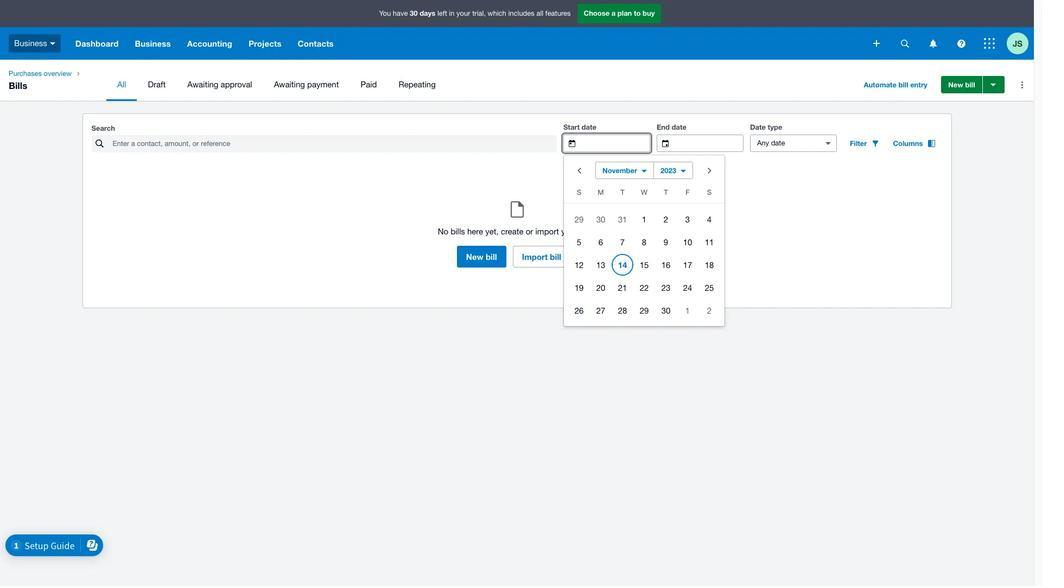 Task type: locate. For each thing, give the bounding box(es) containing it.
new bill button
[[942, 76, 983, 93], [457, 246, 507, 268]]

1 vertical spatial your
[[562, 227, 578, 236]]

date
[[751, 123, 766, 131]]

business up purchases
[[14, 38, 47, 48]]

filter
[[851, 139, 868, 148]]

svg image up automate bill entry 'popup button'
[[901, 39, 910, 48]]

row
[[564, 186, 725, 204], [564, 208, 725, 231], [564, 231, 725, 254], [564, 254, 725, 276], [564, 276, 725, 299], [564, 299, 725, 322]]

row down wed nov 22 2023 cell
[[564, 299, 725, 322]]

bills navigation
[[0, 60, 1035, 101]]

columns
[[894, 139, 924, 148]]

sat nov 25 2023 cell
[[699, 277, 725, 299]]

end
[[657, 123, 670, 131]]

date
[[582, 123, 597, 131], [672, 123, 687, 131]]

group
[[564, 155, 725, 326]]

columns button
[[887, 135, 943, 152]]

thu nov 16 2023 cell
[[656, 254, 677, 276]]

1 horizontal spatial awaiting
[[274, 80, 305, 89]]

1 horizontal spatial new bill
[[949, 80, 976, 89]]

0 vertical spatial new bill
[[949, 80, 976, 89]]

1 horizontal spatial t
[[664, 188, 668, 197]]

create
[[501, 227, 524, 236]]

row up wed nov 01 2023 cell
[[564, 186, 725, 204]]

t
[[621, 188, 625, 197], [664, 188, 668, 197]]

svg image
[[985, 38, 996, 49], [901, 39, 910, 48]]

row down wed nov 15 2023 cell
[[564, 276, 725, 299]]

business up draft
[[135, 39, 171, 48]]

t left the w
[[621, 188, 625, 197]]

grid
[[564, 186, 725, 322]]

new bill button down here
[[457, 246, 507, 268]]

tue nov 21 2023 cell
[[612, 277, 634, 299]]

2 date from the left
[[672, 123, 687, 131]]

new right entry
[[949, 80, 964, 89]]

your right the in
[[457, 9, 471, 18]]

1 vertical spatial new bill
[[466, 252, 497, 262]]

all link
[[106, 68, 137, 101]]

row up wed nov 08 2023 cell in the top of the page
[[564, 208, 725, 231]]

s right f
[[708, 188, 712, 197]]

you
[[379, 9, 391, 18]]

projects
[[249, 39, 282, 48]]

here
[[468, 227, 483, 236]]

business button
[[0, 27, 67, 60], [127, 27, 179, 60]]

banner
[[0, 0, 1035, 60]]

s
[[577, 188, 582, 197], [708, 188, 712, 197]]

contacts button
[[290, 27, 342, 60]]

0 horizontal spatial your
[[457, 9, 471, 18]]

sun nov 26 2023 cell
[[564, 300, 590, 322]]

your left bills.
[[562, 227, 578, 236]]

business button up draft
[[127, 27, 179, 60]]

import
[[522, 252, 548, 262]]

navigation
[[67, 27, 866, 60]]

november
[[603, 166, 638, 175]]

2 row from the top
[[564, 208, 725, 231]]

business
[[14, 38, 47, 48], [135, 39, 171, 48]]

no
[[438, 227, 449, 236]]

thu nov 09 2023 cell
[[656, 231, 677, 253]]

2023
[[661, 166, 677, 175]]

accounting button
[[179, 27, 241, 60]]

1 vertical spatial new
[[466, 252, 484, 262]]

1 horizontal spatial s
[[708, 188, 712, 197]]

all
[[117, 80, 126, 89]]

1 vertical spatial new bill button
[[457, 246, 507, 268]]

mon nov 20 2023 cell
[[590, 277, 612, 299]]

bill for the leftmost new bill button
[[486, 252, 497, 262]]

mon nov 06 2023 cell
[[590, 231, 612, 253]]

new bill button inside 'bills' navigation
[[942, 76, 983, 93]]

row group
[[564, 208, 725, 322]]

fri nov 10 2023 cell
[[677, 231, 699, 253]]

to
[[634, 9, 641, 18]]

bill inside button
[[550, 252, 562, 262]]

2 business button from the left
[[127, 27, 179, 60]]

filter button
[[844, 135, 887, 152]]

1 horizontal spatial date
[[672, 123, 687, 131]]

0 horizontal spatial new
[[466, 252, 484, 262]]

grid containing s
[[564, 186, 725, 322]]

m
[[598, 188, 604, 197]]

new bill button right entry
[[942, 76, 983, 93]]

dashboard link
[[67, 27, 127, 60]]

t left f
[[664, 188, 668, 197]]

1 business button from the left
[[0, 27, 67, 60]]

choose a plan to buy
[[584, 9, 655, 18]]

awaiting payment
[[274, 80, 339, 89]]

1 awaiting from the left
[[187, 80, 219, 89]]

4 row from the top
[[564, 254, 725, 276]]

new down here
[[466, 252, 484, 262]]

0 horizontal spatial date
[[582, 123, 597, 131]]

svg image
[[930, 39, 937, 48], [958, 39, 966, 48], [874, 40, 880, 47], [50, 42, 55, 45]]

wed nov 22 2023 cell
[[634, 277, 656, 299]]

0 vertical spatial new bill button
[[942, 76, 983, 93]]

wed nov 01 2023 cell
[[634, 209, 656, 230]]

awaiting
[[187, 80, 219, 89], [274, 80, 305, 89]]

new bill
[[949, 80, 976, 89], [466, 252, 497, 262]]

bill right import
[[550, 252, 562, 262]]

0 horizontal spatial awaiting
[[187, 80, 219, 89]]

date right start
[[582, 123, 597, 131]]

new bill inside 'bills' navigation
[[949, 80, 976, 89]]

import
[[536, 227, 559, 236]]

1 horizontal spatial business button
[[127, 27, 179, 60]]

fri nov 03 2023 cell
[[677, 209, 699, 230]]

start date
[[564, 123, 597, 131]]

row down wed nov 01 2023 cell
[[564, 231, 725, 254]]

choose
[[584, 9, 610, 18]]

1 s from the left
[[577, 188, 582, 197]]

2 awaiting from the left
[[274, 80, 305, 89]]

purchases overview
[[9, 70, 72, 78]]

mon nov 13 2023 cell
[[590, 254, 612, 276]]

0 vertical spatial new
[[949, 80, 964, 89]]

your
[[457, 9, 471, 18], [562, 227, 578, 236]]

bill
[[899, 80, 909, 89], [966, 80, 976, 89], [486, 252, 497, 262], [550, 252, 562, 262]]

overflow menu image
[[1012, 74, 1034, 96]]

a
[[612, 9, 616, 18]]

2 s from the left
[[708, 188, 712, 197]]

date right end
[[672, 123, 687, 131]]

s left m
[[577, 188, 582, 197]]

type
[[768, 123, 783, 131]]

1 date from the left
[[582, 123, 597, 131]]

banner containing js
[[0, 0, 1035, 60]]

End date field
[[678, 135, 744, 152]]

bills
[[451, 227, 465, 236]]

search
[[92, 124, 115, 133]]

new inside 'bills' navigation
[[949, 80, 964, 89]]

bill right entry
[[966, 80, 976, 89]]

includes
[[509, 9, 535, 18]]

0 horizontal spatial new bill button
[[457, 246, 507, 268]]

1 horizontal spatial new
[[949, 80, 964, 89]]

1 row from the top
[[564, 186, 725, 204]]

0 horizontal spatial business button
[[0, 27, 67, 60]]

menu
[[106, 68, 849, 101]]

buy
[[643, 9, 655, 18]]

0 horizontal spatial svg image
[[901, 39, 910, 48]]

business button up purchases overview at the top of page
[[0, 27, 67, 60]]

0 vertical spatial your
[[457, 9, 471, 18]]

projects button
[[241, 27, 290, 60]]

1 horizontal spatial new bill button
[[942, 76, 983, 93]]

no bills here yet, create or import your bills.
[[438, 227, 597, 236]]

bills
[[9, 80, 27, 91]]

menu containing all
[[106, 68, 849, 101]]

bill for automate bill entry 'popup button'
[[899, 80, 909, 89]]

awaiting left payment
[[274, 80, 305, 89]]

0 horizontal spatial t
[[621, 188, 625, 197]]

0 horizontal spatial s
[[577, 188, 582, 197]]

repeating
[[399, 80, 436, 89]]

svg image left the js
[[985, 38, 996, 49]]

new bill right entry
[[949, 80, 976, 89]]

tue nov 07 2023 cell
[[612, 231, 634, 253]]

new for the leftmost new bill button
[[466, 252, 484, 262]]

new
[[949, 80, 964, 89], [466, 252, 484, 262]]

bill inside 'popup button'
[[899, 80, 909, 89]]

paid
[[361, 80, 377, 89]]

awaiting left approval
[[187, 80, 219, 89]]

row up wed nov 22 2023 cell
[[564, 254, 725, 276]]

new bill down here
[[466, 252, 497, 262]]

sat nov 11 2023 cell
[[699, 231, 725, 253]]

bill left entry
[[899, 80, 909, 89]]

0 horizontal spatial business
[[14, 38, 47, 48]]

sat nov 18 2023 cell
[[699, 254, 725, 276]]

import bill
[[522, 252, 562, 262]]

bill down yet,
[[486, 252, 497, 262]]

bills.
[[580, 227, 597, 236]]

you have 30 days left in your trial, which includes all features
[[379, 9, 571, 18]]

menu inside 'bills' navigation
[[106, 68, 849, 101]]

5 row from the top
[[564, 276, 725, 299]]

trial,
[[473, 9, 486, 18]]



Task type: describe. For each thing, give the bounding box(es) containing it.
awaiting approval
[[187, 80, 252, 89]]

js button
[[1008, 27, 1035, 60]]

draft
[[148, 80, 166, 89]]

draft link
[[137, 68, 177, 101]]

automate
[[864, 80, 897, 89]]

sun nov 19 2023 cell
[[564, 277, 590, 299]]

1 horizontal spatial business
[[135, 39, 171, 48]]

thu nov 23 2023 cell
[[656, 277, 677, 299]]

2 t from the left
[[664, 188, 668, 197]]

yet,
[[486, 227, 499, 236]]

paid link
[[350, 68, 388, 101]]

0 horizontal spatial new bill
[[466, 252, 497, 262]]

left
[[438, 9, 447, 18]]

date for end date
[[672, 123, 687, 131]]

awaiting approval link
[[177, 68, 263, 101]]

your inside the you have 30 days left in your trial, which includes all features
[[457, 9, 471, 18]]

date type
[[751, 123, 783, 131]]

bill for new bill button in the 'bills' navigation
[[966, 80, 976, 89]]

purchases overview link
[[4, 68, 76, 79]]

next month image
[[699, 160, 721, 181]]

1 horizontal spatial your
[[562, 227, 578, 236]]

3 row from the top
[[564, 231, 725, 254]]

thu nov 30 2023 cell
[[656, 300, 677, 322]]

1 horizontal spatial svg image
[[985, 38, 996, 49]]

dashboard
[[75, 39, 119, 48]]

group containing november
[[564, 155, 725, 326]]

previous month image
[[569, 160, 590, 181]]

f
[[686, 188, 690, 197]]

date for start date
[[582, 123, 597, 131]]

wed nov 08 2023 cell
[[634, 231, 656, 253]]

overview
[[44, 70, 72, 78]]

js
[[1014, 38, 1023, 48]]

Date type field
[[751, 135, 817, 152]]

row containing s
[[564, 186, 725, 204]]

which
[[488, 9, 507, 18]]

purchases
[[9, 70, 42, 78]]

automate bill entry
[[864, 80, 928, 89]]

plan
[[618, 9, 632, 18]]

all
[[537, 9, 544, 18]]

6 row from the top
[[564, 299, 725, 322]]

in
[[449, 9, 455, 18]]

fri nov 17 2023 cell
[[677, 254, 699, 276]]

new for new bill button in the 'bills' navigation
[[949, 80, 964, 89]]

thu nov 02 2023 cell
[[656, 209, 677, 230]]

wed nov 15 2023 cell
[[634, 254, 656, 276]]

1 t from the left
[[621, 188, 625, 197]]

navigation containing dashboard
[[67, 27, 866, 60]]

sun nov 05 2023 cell
[[564, 231, 590, 253]]

import bill button
[[513, 246, 571, 268]]

sat nov 04 2023 cell
[[699, 209, 725, 230]]

start
[[564, 123, 580, 131]]

entry
[[911, 80, 928, 89]]

30
[[410, 9, 418, 18]]

tue nov 28 2023 cell
[[612, 300, 634, 322]]

contacts
[[298, 39, 334, 48]]

approval
[[221, 80, 252, 89]]

automate bill entry button
[[858, 76, 935, 93]]

features
[[546, 9, 571, 18]]

payment
[[307, 80, 339, 89]]

tue nov 14 2023 cell
[[612, 254, 634, 276]]

or
[[526, 227, 534, 236]]

end date
[[657, 123, 687, 131]]

sun nov 12 2023 cell
[[564, 254, 590, 276]]

wed nov 29 2023 cell
[[634, 300, 656, 322]]

awaiting for awaiting payment
[[274, 80, 305, 89]]

days
[[420, 9, 436, 18]]

Search field
[[112, 136, 557, 152]]

awaiting payment link
[[263, 68, 350, 101]]

awaiting for awaiting approval
[[187, 80, 219, 89]]

Start date field
[[584, 135, 650, 152]]

repeating link
[[388, 68, 447, 101]]

have
[[393, 9, 408, 18]]

bill for import bill button
[[550, 252, 562, 262]]

w
[[641, 188, 648, 197]]

accounting
[[187, 39, 232, 48]]

fri nov 24 2023 cell
[[677, 277, 699, 299]]

mon nov 27 2023 cell
[[590, 300, 612, 322]]



Task type: vqa. For each thing, say whether or not it's contained in the screenshot.
approval
yes



